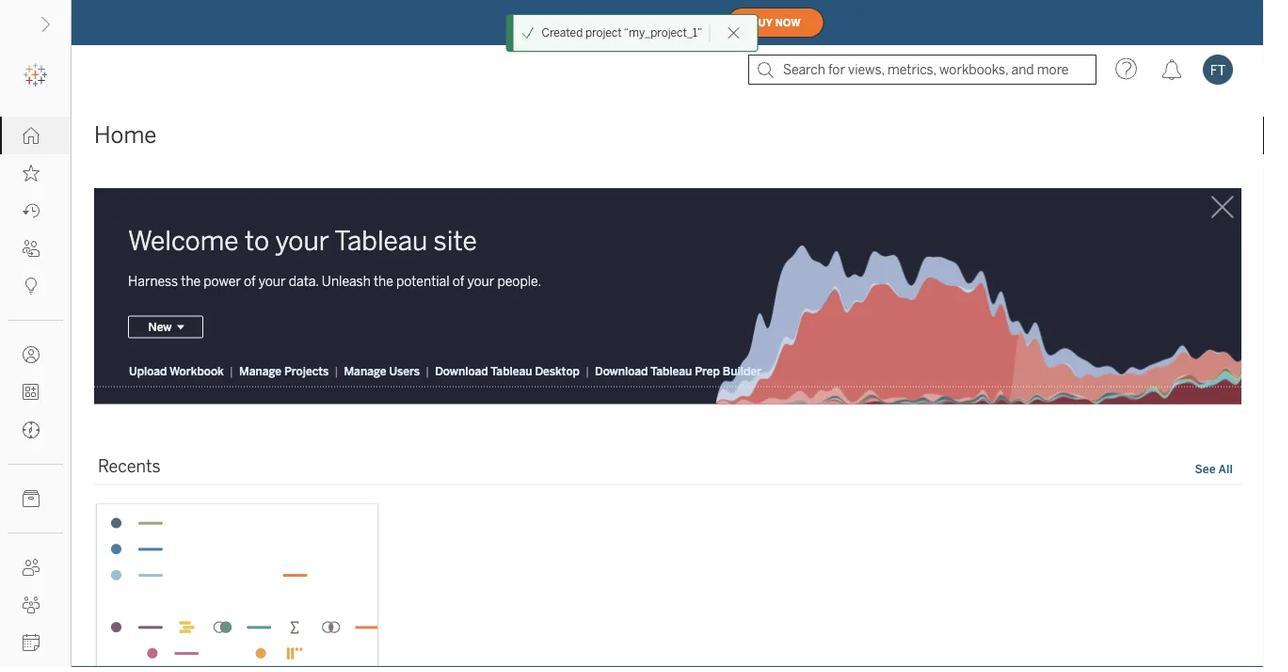 Task type: vqa. For each thing, say whether or not it's contained in the screenshot.
Lineage
no



Task type: describe. For each thing, give the bounding box(es) containing it.
days
[[588, 14, 618, 29]]

buy now button
[[728, 8, 825, 38]]

1 | from the left
[[230, 364, 233, 378]]

workbook
[[170, 364, 224, 378]]

unleash
[[322, 273, 371, 289]]

welcome to your tableau site
[[128, 225, 477, 257]]

welcome
[[128, 225, 239, 257]]

buy
[[751, 17, 773, 28]]

download tableau prep builder link
[[594, 363, 763, 379]]

main navigation. press the up and down arrow keys to access links. element
[[0, 117, 71, 668]]

home
[[94, 122, 157, 149]]

now
[[776, 17, 801, 28]]

3 | from the left
[[426, 364, 430, 378]]

desktop
[[535, 364, 580, 378]]

your right in
[[660, 14, 688, 29]]

created project "my_project_1" alert
[[542, 24, 703, 41]]

2 download from the left
[[595, 364, 648, 378]]

1 of from the left
[[244, 273, 256, 289]]

new
[[148, 320, 172, 334]]

1 the from the left
[[181, 273, 201, 289]]

you have 13 days left in your trial.
[[512, 14, 720, 29]]

your up data.
[[275, 225, 329, 257]]

your left data.
[[259, 273, 286, 289]]

13
[[570, 14, 585, 29]]

manage projects link
[[238, 363, 330, 379]]

new button
[[128, 316, 203, 338]]

trial.
[[692, 14, 720, 29]]

prep
[[695, 364, 720, 378]]

download tableau desktop link
[[434, 363, 581, 379]]

harness
[[128, 273, 178, 289]]

see all link
[[1195, 460, 1235, 480]]

project
[[586, 26, 622, 40]]

2 the from the left
[[374, 273, 393, 289]]

1 manage from the left
[[239, 364, 282, 378]]

success image
[[521, 26, 534, 40]]

created project "my_project_1"
[[542, 26, 703, 40]]

1 download from the left
[[435, 364, 488, 378]]

in
[[645, 14, 656, 29]]

upload
[[129, 364, 167, 378]]



Task type: locate. For each thing, give the bounding box(es) containing it.
2 horizontal spatial tableau
[[651, 364, 692, 378]]

the right unleash
[[374, 273, 393, 289]]

upload workbook | manage projects | manage users | download tableau desktop | download tableau prep builder
[[129, 364, 762, 378]]

of right potential
[[453, 273, 465, 289]]

tableau left prep
[[651, 364, 692, 378]]

your
[[660, 14, 688, 29], [275, 225, 329, 257], [259, 273, 286, 289], [468, 273, 495, 289]]

builder
[[723, 364, 762, 378]]

manage
[[239, 364, 282, 378], [344, 364, 387, 378]]

0 horizontal spatial download
[[435, 364, 488, 378]]

1 horizontal spatial tableau
[[491, 364, 532, 378]]

download right desktop
[[595, 364, 648, 378]]

potential
[[396, 273, 450, 289]]

2 manage from the left
[[344, 364, 387, 378]]

harness the power of your data. unleash the potential of your people.
[[128, 273, 542, 289]]

|
[[230, 364, 233, 378], [335, 364, 338, 378], [426, 364, 430, 378], [586, 364, 590, 378]]

| right users in the bottom left of the page
[[426, 364, 430, 378]]

data.
[[289, 273, 319, 289]]

1 horizontal spatial of
[[453, 273, 465, 289]]

navigation panel element
[[0, 56, 71, 668]]

Search for views, metrics, workbooks, and more text field
[[749, 55, 1097, 85]]

of
[[244, 273, 256, 289], [453, 273, 465, 289]]

| right workbook
[[230, 364, 233, 378]]

recents
[[98, 457, 161, 477]]

0 horizontal spatial of
[[244, 273, 256, 289]]

upload workbook button
[[128, 363, 225, 379]]

download right users in the bottom left of the page
[[435, 364, 488, 378]]

tableau up unleash
[[335, 225, 428, 257]]

have
[[538, 14, 567, 29]]

people.
[[498, 273, 542, 289]]

1 horizontal spatial the
[[374, 273, 393, 289]]

projects
[[284, 364, 329, 378]]

buy now
[[751, 17, 801, 28]]

1 horizontal spatial download
[[595, 364, 648, 378]]

4 | from the left
[[586, 364, 590, 378]]

download
[[435, 364, 488, 378], [595, 364, 648, 378]]

all
[[1219, 462, 1234, 476]]

0 horizontal spatial tableau
[[335, 225, 428, 257]]

you
[[512, 14, 534, 29]]

of right power
[[244, 273, 256, 289]]

"my_project_1"
[[624, 26, 703, 40]]

the left power
[[181, 273, 201, 289]]

| right desktop
[[586, 364, 590, 378]]

see all
[[1195, 462, 1234, 476]]

to
[[245, 225, 269, 257]]

users
[[389, 364, 420, 378]]

the
[[181, 273, 201, 289], [374, 273, 393, 289]]

0 horizontal spatial manage
[[239, 364, 282, 378]]

manage users link
[[343, 363, 421, 379]]

created
[[542, 26, 583, 40]]

tableau
[[335, 225, 428, 257], [491, 364, 532, 378], [651, 364, 692, 378]]

power
[[204, 273, 241, 289]]

site
[[434, 225, 477, 257]]

| right projects
[[335, 364, 338, 378]]

manage left users in the bottom left of the page
[[344, 364, 387, 378]]

0 horizontal spatial the
[[181, 273, 201, 289]]

left
[[621, 14, 641, 29]]

manage left projects
[[239, 364, 282, 378]]

tableau left desktop
[[491, 364, 532, 378]]

see
[[1195, 462, 1216, 476]]

your left people.
[[468, 273, 495, 289]]

1 horizontal spatial manage
[[344, 364, 387, 378]]

2 of from the left
[[453, 273, 465, 289]]

2 | from the left
[[335, 364, 338, 378]]



